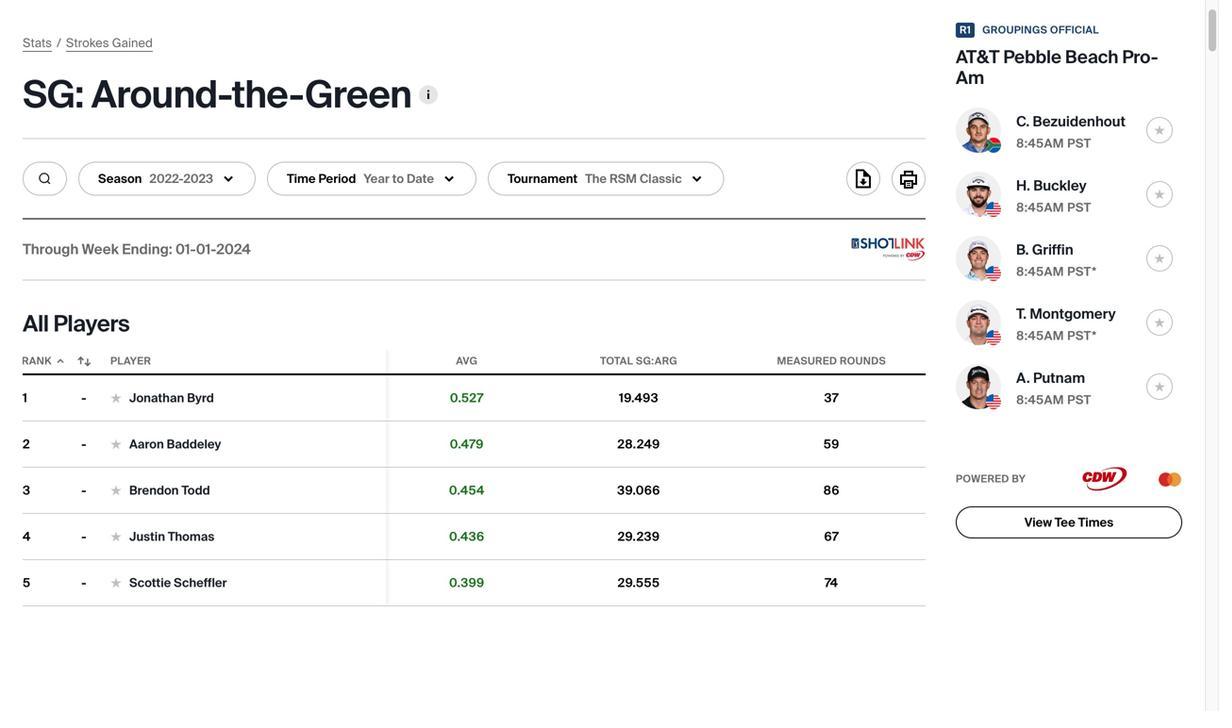 Task type: locate. For each thing, give the bounding box(es) containing it.
pst for h. buckley
[[1067, 200, 1091, 216]]

1 vertical spatial 8:45am pst
[[1016, 200, 1091, 216]]

pst* for t. montgomery
[[1067, 328, 1097, 344]]

/
[[57, 35, 61, 51]]

pst* for b. griffin
[[1067, 264, 1097, 280]]

8:45am for buckley
[[1016, 200, 1064, 216]]

h.
[[1016, 176, 1030, 195]]

1 - from the top
[[81, 390, 87, 406]]

beach
[[1065, 46, 1118, 69]]

2 vertical spatial favorite image
[[110, 531, 122, 542]]

pst* down griffin
[[1067, 264, 1097, 280]]

8:45am down t.
[[1016, 328, 1064, 344]]

through
[[23, 240, 79, 259]]

8:45am pst* for montgomery
[[1016, 328, 1097, 344]]

1 vertical spatial pst*
[[1067, 328, 1097, 344]]

the-
[[232, 70, 305, 119]]

pro-
[[1122, 46, 1158, 69]]

stats
[[23, 35, 52, 51]]

3 usa image from the top
[[986, 394, 1001, 409]]

sponsored by cdw image
[[1082, 467, 1128, 492]]

8:45am pst* down t. montgomery link
[[1016, 328, 1097, 344]]

pst down the putnam
[[1067, 392, 1091, 408]]

favorite image down the player
[[110, 392, 122, 404]]

3 8:45am from the top
[[1016, 264, 1064, 280]]

2 vertical spatial 8:45am pst
[[1016, 392, 1091, 408]]

- for brendon
[[81, 483, 87, 499]]

c.
[[1016, 112, 1029, 131]]

view tee times
[[1025, 515, 1113, 531]]

0 vertical spatial pst
[[1067, 135, 1091, 151]]

1 8:45am pst* from the top
[[1016, 264, 1097, 280]]

measured
[[777, 354, 837, 368]]

2 vertical spatial usa image
[[986, 394, 1001, 409]]

- right "1"
[[81, 390, 87, 406]]

week
[[82, 240, 119, 259]]

bezuidenhout
[[1033, 112, 1126, 131]]

8:45am pst
[[1016, 135, 1091, 151], [1016, 200, 1091, 216], [1016, 392, 1091, 408]]

pst* down montgomery at the top right of page
[[1067, 328, 1097, 344]]

1 pst from the top
[[1067, 135, 1091, 151]]

scottie
[[129, 575, 171, 591]]

5 8:45am from the top
[[1016, 392, 1064, 408]]

rank
[[22, 354, 52, 368]]

8:45am
[[1016, 135, 1064, 151], [1016, 200, 1064, 216], [1016, 264, 1064, 280], [1016, 328, 1064, 344], [1016, 392, 1064, 408]]

ending:
[[122, 240, 172, 259]]

4 - from the top
[[81, 529, 87, 545]]

date
[[407, 171, 434, 187]]

favorite image left scottie
[[110, 577, 122, 589]]

year
[[364, 171, 389, 187]]

-
[[81, 390, 87, 406], [81, 436, 87, 452], [81, 483, 87, 499], [81, 529, 87, 545], [81, 575, 87, 591]]

rounds
[[840, 354, 886, 368]]

montgomery
[[1030, 305, 1116, 323]]

19.493
[[619, 390, 659, 406]]

2 8:45am pst from the top
[[1016, 200, 1091, 216]]

1 vertical spatial favorite image
[[110, 485, 122, 496]]

- right 2
[[81, 436, 87, 452]]

at&t
[[956, 46, 1000, 69]]

3 pst from the top
[[1067, 392, 1091, 408]]

1 8:45am pst from the top
[[1016, 135, 1091, 151]]

8:45am for putnam
[[1016, 392, 1064, 408]]

2 favorite image from the top
[[110, 485, 122, 496]]

0 vertical spatial usa image
[[986, 266, 1001, 281]]

sg: around-the-green image
[[419, 85, 438, 104]]

1 pst* from the top
[[1067, 264, 1097, 280]]

aaron
[[129, 436, 164, 452]]

2022-2023 button
[[78, 162, 256, 196]]

4
[[23, 529, 31, 545]]

favorite image
[[110, 392, 122, 404], [110, 577, 122, 589]]

r1
[[960, 23, 971, 37]]

0 vertical spatial favorite image
[[110, 439, 122, 450]]

pst down buckley
[[1067, 200, 1091, 216]]

pst down bezuidenhout
[[1067, 135, 1091, 151]]

groupings official
[[982, 23, 1099, 37]]

sg: around-the-green
[[23, 70, 412, 119]]

0.436
[[449, 529, 485, 545]]

2 vertical spatial pst
[[1067, 392, 1091, 408]]

favorite image
[[110, 439, 122, 450], [110, 485, 122, 496], [110, 531, 122, 542]]

8:45am pst*
[[1016, 264, 1097, 280], [1016, 328, 1097, 344]]

2 8:45am from the top
[[1016, 200, 1064, 216]]

rank button
[[22, 354, 66, 368]]

download image
[[852, 167, 875, 190]]

3 8:45am pst from the top
[[1016, 392, 1091, 408]]

5
[[23, 575, 31, 591]]

favorite image for jonathan byrd
[[110, 392, 122, 404]]

1 usa image from the top
[[986, 266, 1001, 281]]

around-
[[91, 70, 232, 119]]

official
[[1050, 23, 1099, 37]]

8:45am pst down a. putnam
[[1016, 392, 1091, 408]]

tee
[[1055, 515, 1075, 531]]

5 - from the top
[[81, 575, 87, 591]]

favorite image left justin on the bottom of the page
[[110, 531, 122, 542]]

todd
[[181, 483, 210, 499]]

favorite image for aaron baddeley
[[110, 439, 122, 450]]

- for aaron
[[81, 436, 87, 452]]

8:45am down a. putnam
[[1016, 392, 1064, 408]]

2024
[[216, 240, 251, 259]]

3 - from the top
[[81, 483, 87, 499]]

scottie scheffler
[[129, 575, 227, 591]]

c. bezuidenhout
[[1016, 112, 1126, 131]]

through week ending: 01-01-2024
[[23, 240, 251, 259]]

byrd
[[187, 390, 214, 406]]

2 favorite image from the top
[[110, 577, 122, 589]]

1 vertical spatial pst
[[1067, 200, 1091, 216]]

0 vertical spatial pst*
[[1067, 264, 1097, 280]]

59
[[823, 436, 839, 452]]

3 favorite image from the top
[[110, 531, 122, 542]]

1 vertical spatial 8:45am pst*
[[1016, 328, 1097, 344]]

player
[[110, 354, 151, 368]]

- right 4
[[81, 529, 87, 545]]

favorite image left aaron on the bottom left of page
[[110, 439, 122, 450]]

1 vertical spatial usa image
[[986, 330, 1001, 345]]

usa image for t. montgomery
[[986, 330, 1001, 345]]

8:45am down b. griffin
[[1016, 264, 1064, 280]]

8:45am pst for putnam
[[1016, 392, 1091, 408]]

b.
[[1016, 241, 1029, 259]]

powered
[[956, 472, 1009, 486]]

pst*
[[1067, 264, 1097, 280], [1067, 328, 1097, 344]]

8:45am down h. buckley
[[1016, 200, 1064, 216]]

8:45am pst down c. bezuidenhout
[[1016, 135, 1091, 151]]

favorite image left brendon
[[110, 485, 122, 496]]

01-
[[175, 240, 196, 259], [196, 240, 216, 259]]

2022-2023
[[149, 171, 213, 187]]

0 vertical spatial 8:45am pst
[[1016, 135, 1091, 151]]

0 vertical spatial 8:45am pst*
[[1016, 264, 1097, 280]]

green
[[305, 70, 412, 119]]

1 favorite image from the top
[[110, 392, 122, 404]]

pst for c. bezuidenhout
[[1067, 135, 1091, 151]]

view tee times button
[[956, 507, 1182, 539]]

pst
[[1067, 135, 1091, 151], [1067, 200, 1091, 216], [1067, 392, 1091, 408]]

2 pst* from the top
[[1067, 328, 1097, 344]]

1 vertical spatial favorite image
[[110, 577, 122, 589]]

8:45am pst down h. buckley link
[[1016, 200, 1091, 216]]

sg:
[[23, 70, 83, 119]]

1 01- from the left
[[175, 240, 196, 259]]

0.454
[[449, 483, 485, 499]]

0 vertical spatial favorite image
[[110, 392, 122, 404]]

2 pst from the top
[[1067, 200, 1091, 216]]

b. griffin
[[1016, 241, 1073, 259]]

1 8:45am from the top
[[1016, 135, 1064, 151]]

28.249
[[617, 436, 660, 452]]

1 favorite image from the top
[[110, 439, 122, 450]]

usa image for a. putnam
[[986, 394, 1001, 409]]

rsm
[[610, 171, 637, 187]]

justin thomas
[[129, 529, 214, 545]]

- right '3'
[[81, 483, 87, 499]]

usa image
[[986, 266, 1001, 281], [986, 330, 1001, 345], [986, 394, 1001, 409]]

year to date
[[364, 171, 434, 187]]

- right 5
[[81, 575, 87, 591]]

8:45am down c.
[[1016, 135, 1064, 151]]

2 8:45am pst* from the top
[[1016, 328, 1097, 344]]

strokes
[[66, 35, 109, 51]]

8:45am pst* down griffin
[[1016, 264, 1097, 280]]

2 01- from the left
[[196, 240, 216, 259]]

favorite image for brendon todd
[[110, 485, 122, 496]]

all
[[23, 309, 49, 339]]

2 - from the top
[[81, 436, 87, 452]]

2 usa image from the top
[[986, 330, 1001, 345]]



Task type: vqa. For each thing, say whether or not it's contained in the screenshot.


Task type: describe. For each thing, give the bounding box(es) containing it.
sponsored by mastercard image
[[1158, 467, 1182, 492]]

total sg:arg
[[600, 354, 678, 368]]

h. buckley link
[[1016, 176, 1087, 195]]

1
[[23, 390, 28, 406]]

pebble
[[1003, 46, 1061, 69]]

by
[[1012, 472, 1026, 486]]

buckley
[[1033, 176, 1087, 195]]

search image
[[38, 172, 51, 185]]

all players
[[23, 309, 129, 339]]

2
[[23, 436, 30, 452]]

pst for a. putnam
[[1067, 392, 1091, 408]]

2022-
[[149, 171, 183, 187]]

gained
[[112, 35, 153, 51]]

0.399
[[449, 575, 485, 591]]

67
[[824, 529, 839, 545]]

8:45am pst for bezuidenhout
[[1016, 135, 1091, 151]]

a. putnam link
[[1016, 369, 1085, 387]]

putnam
[[1033, 369, 1085, 387]]

view tee times link
[[956, 507, 1182, 539]]

3
[[23, 483, 31, 499]]

at&t pebble beach pro- am
[[956, 46, 1158, 90]]

39.066
[[617, 483, 660, 499]]

favorite image for justin thomas
[[110, 531, 122, 542]]

2023
[[183, 171, 213, 187]]

am
[[956, 67, 984, 90]]

taylor montgomery image
[[956, 300, 1001, 345]]

0.479
[[450, 436, 484, 452]]

favorite image for scottie scheffler
[[110, 577, 122, 589]]

brendon
[[129, 483, 179, 499]]

andrew putnam image
[[956, 364, 1001, 409]]

view
[[1025, 515, 1052, 531]]

to
[[392, 171, 404, 187]]

t. montgomery
[[1016, 305, 1116, 323]]

ben griffin image
[[956, 236, 1001, 281]]

justin
[[129, 529, 165, 545]]

- for scottie
[[81, 575, 87, 591]]

christiaan bezuidenhout image
[[956, 108, 1001, 153]]

- for jonathan
[[81, 390, 87, 406]]

c. bezuidenhout link
[[1016, 112, 1126, 131]]

brendon todd
[[129, 483, 210, 499]]

sponsored by shotlink image
[[852, 238, 926, 261]]

aaron baddeley
[[129, 436, 221, 452]]

the
[[585, 171, 607, 187]]

thomas
[[168, 529, 214, 545]]

year to date button
[[267, 162, 477, 196]]

scheffler
[[174, 575, 227, 591]]

a. putnam
[[1016, 369, 1085, 387]]

37
[[824, 390, 839, 406]]

avg
[[456, 354, 478, 368]]

t.
[[1016, 305, 1027, 323]]

print image
[[897, 167, 920, 191]]

the rsm classic
[[585, 171, 682, 187]]

t. montgomery link
[[1016, 305, 1116, 323]]

stats / strokes gained
[[23, 35, 153, 51]]

measured rounds
[[777, 354, 886, 368]]

8:45am for bezuidenhout
[[1016, 135, 1064, 151]]

baddeley
[[167, 436, 221, 452]]

total
[[600, 354, 633, 368]]

0.527
[[450, 390, 484, 406]]

8:45am pst for buckley
[[1016, 200, 1091, 216]]

- for justin
[[81, 529, 87, 545]]

74
[[825, 575, 838, 591]]

powered by
[[956, 472, 1026, 486]]

29.555
[[618, 575, 660, 591]]

groupings
[[982, 23, 1047, 37]]

29.239
[[618, 529, 660, 545]]

4 8:45am from the top
[[1016, 328, 1064, 344]]

stats link
[[23, 34, 52, 51]]

strokes gained link
[[66, 34, 153, 51]]

86
[[823, 483, 840, 499]]

jonathan
[[129, 390, 184, 406]]

players
[[53, 309, 129, 339]]

usa image
[[986, 202, 1001, 217]]

8:45am pst* for griffin
[[1016, 264, 1097, 280]]

b. griffin link
[[1016, 241, 1073, 259]]

usa image for b. griffin
[[986, 266, 1001, 281]]

h. buckley
[[1016, 176, 1087, 195]]

rsa image
[[986, 138, 1001, 153]]

hayden buckley image
[[956, 172, 1001, 217]]

jonathan byrd
[[129, 390, 214, 406]]

times
[[1078, 515, 1113, 531]]

a.
[[1016, 369, 1030, 387]]



